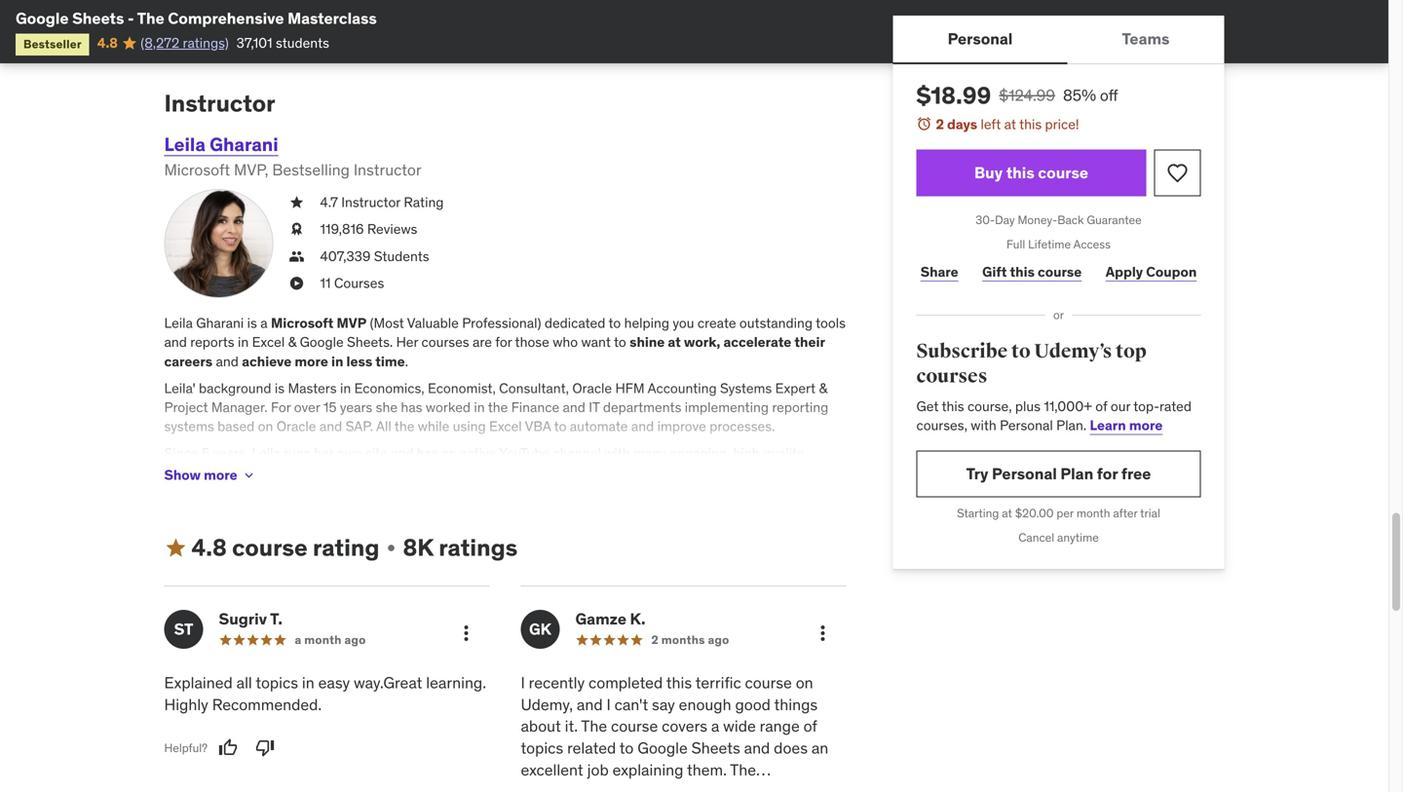 Task type: vqa. For each thing, say whether or not it's contained in the screenshot.
courses
yes



Task type: locate. For each thing, give the bounding box(es) containing it.
0 vertical spatial an
[[442, 445, 457, 462]]

st
[[174, 619, 193, 639]]

time
[[376, 353, 405, 370]]

and up sciences
[[572, 464, 595, 481]]

1 horizontal spatial for
[[1097, 464, 1118, 484]]

month up easy
[[304, 632, 342, 648]]

learn more link
[[1090, 417, 1163, 434]]

& right expert
[[819, 379, 828, 397]]

2 vertical spatial leila
[[252, 445, 281, 462]]

xsmall image
[[289, 220, 305, 239], [289, 274, 305, 293], [241, 468, 257, 483], [384, 540, 399, 556]]

techniques
[[739, 464, 807, 481]]

0 vertical spatial i
[[521, 673, 525, 693]]

of inside get this course, plus 11,000+ of our top-rated courses, with personal plan.
[[1096, 397, 1108, 415]]

1 horizontal spatial the
[[581, 717, 607, 737]]

google up the and achieve more in less time .
[[300, 333, 344, 351]]

at inside the shine at work, accelerate their careers
[[668, 333, 681, 351]]

on up things
[[796, 673, 813, 693]]

4.7
[[320, 194, 338, 211]]

0 vertical spatial &
[[288, 333, 296, 351]]

0 horizontal spatial &
[[288, 333, 296, 351]]

xsmall image
[[289, 193, 305, 212], [289, 247, 305, 266]]

0 vertical spatial on
[[258, 418, 273, 435]]

austria.
[[668, 483, 715, 500]]

0 horizontal spatial for
[[495, 333, 512, 351]]

gharani up reports
[[196, 314, 244, 332]]

2 left months
[[652, 632, 659, 648]]

microsoft down leila gharani "link"
[[164, 160, 230, 180]]

1 horizontal spatial microsoft
[[271, 314, 334, 332]]

youtube
[[499, 445, 550, 462]]

of down things
[[804, 717, 817, 737]]

her
[[314, 445, 334, 462]]

and achieve more in less time .
[[213, 353, 408, 370]]

courses down "subscribe" at the right of the page
[[917, 365, 988, 389]]

are down professional)
[[473, 333, 492, 351]]

2 horizontal spatial the
[[730, 760, 756, 780]]

free
[[1122, 464, 1151, 484]]

sheets left '-'
[[72, 8, 124, 28]]

2 right alarm image in the top right of the page
[[936, 115, 944, 133]]

0 horizontal spatial is
[[247, 314, 257, 332]]

the up related
[[581, 717, 607, 737]]

(most valuable professional) dedicated to helping you create outstanding tools and reports in excel & google sheets. her courses are for those who want to
[[164, 314, 846, 351]]

0 vertical spatial is
[[247, 314, 257, 332]]

gamze k.
[[576, 609, 646, 629]]

instructor up the 4.7 instructor rating
[[354, 160, 422, 180]]

1 vertical spatial are
[[613, 782, 635, 792]]

upper
[[628, 483, 665, 500]]

on down for
[[258, 418, 273, 435]]

2 horizontal spatial more
[[1129, 417, 1163, 434]]

in
[[238, 333, 249, 351], [331, 353, 343, 370], [340, 379, 351, 397], [474, 399, 485, 416], [614, 483, 625, 500], [302, 673, 315, 693]]

videos.
[[164, 464, 207, 481]]

0 vertical spatial excel
[[252, 333, 285, 351]]

this right gift
[[1010, 263, 1035, 280]]

with
[[971, 417, 997, 434], [604, 445, 630, 462]]

to up 'explaining'
[[620, 738, 634, 758]]

0 vertical spatial personal
[[948, 29, 1013, 49]]

with down course,
[[971, 417, 997, 434]]

after
[[1113, 506, 1138, 521]]

and right clear
[[726, 782, 752, 792]]

to right techniques at the right bottom of page
[[810, 464, 822, 481]]

1 horizontal spatial are
[[613, 782, 635, 792]]

the left finance
[[488, 399, 508, 416]]

courses inside (most valuable professional) dedicated to helping you create outstanding tools and reports in excel & google sheets. her courses are for those who want to
[[422, 333, 469, 351]]

gift this course
[[983, 263, 1082, 280]]

excel up achieve
[[252, 333, 285, 351]]

for inside (most valuable professional) dedicated to helping you create outstanding tools and reports in excel & google sheets. her courses are for those who want to
[[495, 333, 512, 351]]

i left can't
[[607, 695, 611, 715]]

0 horizontal spatial oracle
[[277, 418, 316, 435]]

1 vertical spatial of
[[491, 483, 503, 500]]

0 horizontal spatial more
[[204, 467, 237, 484]]

0 vertical spatial more
[[295, 353, 328, 370]]

2 xsmall image from the top
[[289, 247, 305, 266]]

personal down plus
[[1000, 417, 1053, 434]]

leila for leila gharani is a microsoft mvp
[[164, 314, 193, 332]]

valuable
[[407, 314, 459, 332]]

this up "courses," at bottom
[[942, 397, 964, 415]]

at down spreadsheet
[[388, 483, 400, 500]]

dedicated
[[545, 314, 606, 332]]

leila inside 'leila' background is masters in economics, economist, consultant, oracle hfm accounting systems expert & project manager. for over 15 years she has worked in the finance and it departments implementing reporting systems based on oracle and sap. all the while using excel vba to automate and improve processes. since 5 years, leila runs her own site and has an active youtube channel with many engaging, high quality videos. she provides customized spreadsheet dashboard seminars and enhanced visualization techniques to large corporations. she also teaches at the university of applied sciences in upper austria.'
[[252, 445, 281, 462]]

xsmall image down the years,
[[241, 468, 257, 483]]

sheets up them.
[[692, 738, 740, 758]]

personal inside personal button
[[948, 29, 1013, 49]]

& up the and achieve more in less time .
[[288, 333, 296, 351]]

an inside 'leila' background is masters in economics, economist, consultant, oracle hfm accounting systems expert & project manager. for over 15 years she has worked in the finance and it departments implementing reporting systems based on oracle and sap. all the while using excel vba to automate and improve processes. since 5 years, leila runs her own site and has an active youtube channel with many engaging, high quality videos. she provides customized spreadsheet dashboard seminars and enhanced visualization techniques to large corporations. she also teaches at the university of applied sciences in upper austria.'
[[442, 445, 457, 462]]

for left free
[[1097, 464, 1118, 484]]

share button
[[917, 253, 963, 292]]

xsmall image left 407,339
[[289, 247, 305, 266]]

microsoft up the and achieve more in less time .
[[271, 314, 334, 332]]

applied
[[505, 483, 552, 500]]

1 vertical spatial on
[[796, 673, 813, 693]]

0 vertical spatial google
[[16, 8, 69, 28]]

topics down "about"
[[521, 738, 564, 758]]

in up using
[[474, 399, 485, 416]]

more up masters
[[295, 353, 328, 370]]

with up enhanced
[[604, 445, 630, 462]]

to
[[609, 314, 621, 332], [614, 333, 626, 351], [1012, 340, 1031, 364], [810, 464, 822, 481], [620, 738, 634, 758]]

2 horizontal spatial a
[[711, 717, 720, 737]]

an inside i recently completed this terrific course on udemy, and i can't say enough good things about it. the course covers a wide range of topics related to google sheets and does an excellent job explaining them. the explanations are crystal clear and ea
[[812, 738, 829, 758]]

0 horizontal spatial topics
[[256, 673, 298, 693]]

course down corporations.
[[232, 533, 308, 562]]

1 vertical spatial has
[[417, 445, 439, 462]]

an right does
[[812, 738, 829, 758]]

she
[[376, 399, 398, 416]]

topics up recommended.
[[256, 673, 298, 693]]

apply coupon button
[[1102, 253, 1201, 292]]

4.8 right "medium" icon
[[192, 533, 227, 562]]

this inside button
[[1006, 163, 1035, 183]]

site
[[365, 445, 388, 462]]

implementing
[[685, 399, 769, 416]]

2 horizontal spatial google
[[638, 738, 688, 758]]

google up bestseller
[[16, 8, 69, 28]]

at left $20.00
[[1002, 506, 1012, 521]]

careers
[[164, 353, 213, 370]]

at
[[1004, 115, 1016, 133], [668, 333, 681, 351], [388, 483, 400, 500], [1002, 506, 1012, 521]]

explained all topics in easy way. great learning. highly recommended.
[[164, 673, 486, 715]]

at down you
[[668, 333, 681, 351]]

all
[[376, 418, 392, 435]]

explaining
[[613, 760, 684, 780]]

of down the dashboard
[[491, 483, 503, 500]]

for down professional)
[[495, 333, 512, 351]]

this right buy
[[1006, 163, 1035, 183]]

k.
[[630, 609, 646, 629]]

&
[[288, 333, 296, 351], [819, 379, 828, 397]]

1 horizontal spatial topics
[[521, 738, 564, 758]]

1 horizontal spatial sheets
[[692, 738, 740, 758]]

and down reports
[[216, 353, 239, 370]]

gk
[[529, 619, 552, 639]]

$20.00
[[1015, 506, 1054, 521]]

off
[[1100, 85, 1119, 105]]

course,
[[968, 397, 1012, 415]]

mvp,
[[234, 160, 269, 180]]

month
[[1077, 506, 1111, 521], [304, 632, 342, 648]]

in down enhanced
[[614, 483, 625, 500]]

2 vertical spatial google
[[638, 738, 688, 758]]

2 ago from the left
[[708, 632, 729, 648]]

1 vertical spatial with
[[604, 445, 630, 462]]

personal up $20.00
[[992, 464, 1057, 484]]

0 horizontal spatial 2
[[652, 632, 659, 648]]

an left active
[[442, 445, 457, 462]]

additional actions for review by sugriv t. image
[[455, 622, 478, 645]]

1 vertical spatial leila
[[164, 314, 193, 332]]

at inside starting at $20.00 per month after trial cancel anytime
[[1002, 506, 1012, 521]]

tab list
[[893, 16, 1225, 64]]

1 horizontal spatial 4.8
[[192, 533, 227, 562]]

2 vertical spatial a
[[711, 717, 720, 737]]

are down 'explaining'
[[613, 782, 635, 792]]

1 horizontal spatial google
[[300, 333, 344, 351]]

2 vertical spatial more
[[204, 467, 237, 484]]

0 vertical spatial the
[[137, 8, 164, 28]]

oracle left hfm
[[572, 379, 612, 397]]

0 horizontal spatial sheets
[[72, 8, 124, 28]]

a
[[260, 314, 268, 332], [295, 632, 302, 648], [711, 717, 720, 737]]

0 horizontal spatial 4.8
[[97, 34, 118, 52]]

years,
[[213, 445, 249, 462]]

improve
[[657, 418, 706, 435]]

hfm
[[615, 379, 645, 397]]

reviews
[[367, 220, 418, 238]]

a inside i recently completed this terrific course on udemy, and i can't say enough good things about it. the course covers a wide range of topics related to google sheets and does an excellent job explaining them. the explanations are crystal clear and ea
[[711, 717, 720, 737]]

tools
[[816, 314, 846, 332]]

1 horizontal spatial an
[[812, 738, 829, 758]]

0 horizontal spatial a
[[260, 314, 268, 332]]

more down top-
[[1129, 417, 1163, 434]]

the right '-'
[[137, 8, 164, 28]]

0 vertical spatial topics
[[256, 673, 298, 693]]

1 vertical spatial 2
[[652, 632, 659, 648]]

background
[[199, 379, 271, 397]]

starting at $20.00 per month after trial cancel anytime
[[957, 506, 1161, 545]]

additional actions for review by gamze k. image
[[811, 622, 835, 645]]

the right them.
[[730, 760, 756, 780]]

back
[[1058, 213, 1084, 228]]

leila'
[[164, 379, 196, 397]]

2 months ago
[[652, 632, 729, 648]]

xsmall image inside show more button
[[241, 468, 257, 483]]

i
[[521, 673, 525, 693], [607, 695, 611, 715]]

xsmall image left '8k'
[[384, 540, 399, 556]]

0 vertical spatial leila
[[164, 132, 206, 156]]

course up back
[[1038, 163, 1089, 183]]

is up for
[[275, 379, 285, 397]]

1 horizontal spatial of
[[804, 717, 817, 737]]

1 horizontal spatial courses
[[917, 365, 988, 389]]

teams button
[[1068, 16, 1225, 62]]

has right she on the left of page
[[401, 399, 422, 416]]

courses
[[422, 333, 469, 351], [917, 365, 988, 389]]

2 vertical spatial the
[[403, 483, 423, 500]]

1 horizontal spatial ago
[[708, 632, 729, 648]]

gift this course link
[[978, 253, 1086, 292]]

more for show more
[[204, 467, 237, 484]]

share
[[921, 263, 959, 280]]

course down lifetime
[[1038, 263, 1082, 280]]

leila gharani microsoft mvp, bestselling instructor
[[164, 132, 422, 180]]

large
[[164, 483, 195, 500]]

2
[[936, 115, 944, 133], [652, 632, 659, 648]]

1 horizontal spatial is
[[275, 379, 285, 397]]

top
[[1116, 340, 1147, 364]]

1 vertical spatial microsoft
[[271, 314, 334, 332]]

leila inside leila gharani microsoft mvp, bestselling instructor
[[164, 132, 206, 156]]

and up careers
[[164, 333, 187, 351]]

gharani
[[210, 132, 278, 156], [196, 314, 244, 332]]

course inside buy this course button
[[1038, 163, 1089, 183]]

lifetime
[[1028, 237, 1071, 252]]

this inside get this course, plus 11,000+ of our top-rated courses, with personal plan.
[[942, 397, 964, 415]]

1 vertical spatial topics
[[521, 738, 564, 758]]

personal inside get this course, plus 11,000+ of our top-rated courses, with personal plan.
[[1000, 417, 1053, 434]]

is inside 'leila' background is masters in economics, economist, consultant, oracle hfm accounting systems expert & project manager. for over 15 years she has worked in the finance and it departments implementing reporting systems based on oracle and sap. all the while using excel vba to automate and improve processes. since 5 years, leila runs her own site and has an active youtube channel with many engaging, high quality videos. she provides customized spreadsheet dashboard seminars and enhanced visualization techniques to large corporations. she also teaches at the university of applied sciences in upper austria.'
[[275, 379, 285, 397]]

0 vertical spatial month
[[1077, 506, 1111, 521]]

i up the udemy,
[[521, 673, 525, 693]]

with inside 'leila' background is masters in economics, economist, consultant, oracle hfm accounting systems expert & project manager. for over 15 years she has worked in the finance and it departments implementing reporting systems based on oracle and sap. all the while using excel vba to automate and improve processes. since 5 years, leila runs her own site and has an active youtube channel with many engaging, high quality videos. she provides customized spreadsheet dashboard seminars and enhanced visualization techniques to large corporations. she also teaches at the university of applied sciences in upper austria.'
[[604, 445, 630, 462]]

1 vertical spatial google
[[300, 333, 344, 351]]

ago up way. at left
[[344, 632, 366, 648]]

2 vertical spatial of
[[804, 717, 817, 737]]

gharani up mvp,
[[210, 132, 278, 156]]

1 vertical spatial courses
[[917, 365, 988, 389]]

explained
[[164, 673, 233, 693]]

0 horizontal spatial ago
[[344, 632, 366, 648]]

is for a
[[247, 314, 257, 332]]

0 vertical spatial has
[[401, 399, 422, 416]]

google inside (most valuable professional) dedicated to helping you create outstanding tools and reports in excel & google sheets. her courses are for those who want to
[[300, 333, 344, 351]]

1 vertical spatial she
[[282, 483, 306, 500]]

google sheets - the comprehensive masterclass
[[16, 8, 377, 28]]

has
[[401, 399, 422, 416], [417, 445, 439, 462]]

1 vertical spatial the
[[581, 717, 607, 737]]

show
[[164, 467, 201, 484]]

1 horizontal spatial excel
[[489, 418, 522, 435]]

0 horizontal spatial of
[[491, 483, 503, 500]]

0 horizontal spatial with
[[604, 445, 630, 462]]

0 horizontal spatial excel
[[252, 333, 285, 351]]

gharani for leila gharani is a microsoft mvp
[[196, 314, 244, 332]]

are inside (most valuable professional) dedicated to helping you create outstanding tools and reports in excel & google sheets. her courses are for those who want to
[[473, 333, 492, 351]]

1 vertical spatial sheets
[[692, 738, 740, 758]]

course down can't
[[611, 717, 658, 737]]

great
[[383, 673, 422, 693]]

0 vertical spatial 4.8
[[97, 34, 118, 52]]

0 vertical spatial are
[[473, 333, 492, 351]]

1 horizontal spatial &
[[819, 379, 828, 397]]

days
[[947, 115, 978, 133]]

1 horizontal spatial on
[[796, 673, 813, 693]]

0 horizontal spatial an
[[442, 445, 457, 462]]

0 vertical spatial of
[[1096, 397, 1108, 415]]

excel up youtube
[[489, 418, 522, 435]]

t.
[[270, 609, 283, 629]]

1 vertical spatial is
[[275, 379, 285, 397]]

teaches
[[337, 483, 385, 500]]

2 horizontal spatial of
[[1096, 397, 1108, 415]]

1 vertical spatial instructor
[[354, 160, 422, 180]]

4.8 left (8,272 at the top
[[97, 34, 118, 52]]

1 horizontal spatial month
[[1077, 506, 1111, 521]]

0 vertical spatial the
[[488, 399, 508, 416]]

is up achieve
[[247, 314, 257, 332]]

has down the while
[[417, 445, 439, 462]]

1 xsmall image from the top
[[289, 193, 305, 212]]

sciences
[[555, 483, 611, 500]]

in down leila gharani is a microsoft mvp
[[238, 333, 249, 351]]

outstanding
[[740, 314, 813, 332]]

is for masters
[[275, 379, 285, 397]]

this for buy
[[1006, 163, 1035, 183]]

this for gift
[[1010, 263, 1035, 280]]

she left also
[[282, 483, 306, 500]]

4.8 for 4.8
[[97, 34, 118, 52]]

1 vertical spatial more
[[1129, 417, 1163, 434]]

1 vertical spatial oracle
[[277, 418, 316, 435]]

spreadsheet
[[366, 464, 442, 481]]

11
[[320, 274, 331, 292]]

tab list containing personal
[[893, 16, 1225, 64]]

0 horizontal spatial the
[[137, 8, 164, 28]]

0 vertical spatial 2
[[936, 115, 944, 133]]

in left easy
[[302, 673, 315, 693]]

she down the years,
[[210, 464, 234, 481]]

google up 'explaining'
[[638, 738, 688, 758]]

more inside button
[[204, 467, 237, 484]]

instructor up 119,816 reviews
[[341, 194, 401, 211]]

the right all
[[395, 418, 415, 435]]

and down 15
[[320, 418, 342, 435]]

helpful?
[[164, 741, 208, 756]]

clear
[[689, 782, 722, 792]]

month right per
[[1077, 506, 1111, 521]]

of left our
[[1096, 397, 1108, 415]]

way.
[[354, 673, 383, 693]]

wishlist image
[[1166, 161, 1190, 185]]

gharani inside leila gharani microsoft mvp, bestselling instructor
[[210, 132, 278, 156]]

0 vertical spatial a
[[260, 314, 268, 332]]

leila
[[164, 132, 206, 156], [164, 314, 193, 332], [252, 445, 281, 462]]

1 ago from the left
[[344, 632, 366, 648]]

a month ago
[[295, 632, 366, 648]]

0 horizontal spatial courses
[[422, 333, 469, 351]]

oracle down over
[[277, 418, 316, 435]]

1 vertical spatial gharani
[[196, 314, 244, 332]]

instructor up leila gharani "link"
[[164, 89, 275, 118]]

own
[[337, 445, 362, 462]]

personal up '$18.99'
[[948, 29, 1013, 49]]

finance
[[511, 399, 560, 416]]

0 vertical spatial with
[[971, 417, 997, 434]]

0 vertical spatial courses
[[422, 333, 469, 351]]

1 horizontal spatial she
[[282, 483, 306, 500]]

ago right months
[[708, 632, 729, 648]]

0 vertical spatial microsoft
[[164, 160, 230, 180]]

0 horizontal spatial microsoft
[[164, 160, 230, 180]]

more for learn more
[[1129, 417, 1163, 434]]

topics inside i recently completed this terrific course on udemy, and i can't say enough good things about it. the course covers a wide range of topics related to google sheets and does an excellent job explaining them. the explanations are crystal clear and ea
[[521, 738, 564, 758]]

1 vertical spatial excel
[[489, 418, 522, 435]]

apply
[[1106, 263, 1143, 280]]

does
[[774, 738, 808, 758]]

more down the years,
[[204, 467, 237, 484]]

1 vertical spatial month
[[304, 632, 342, 648]]

courses down valuable
[[422, 333, 469, 351]]

xsmall image left "4.7"
[[289, 193, 305, 212]]



Task type: describe. For each thing, give the bounding box(es) containing it.
ago for k.
[[708, 632, 729, 648]]

about
[[521, 717, 561, 737]]

enhanced
[[598, 464, 658, 481]]

and up it.
[[577, 695, 603, 715]]

8k ratings
[[403, 533, 518, 562]]

alarm image
[[917, 116, 932, 132]]

this for get
[[942, 397, 964, 415]]

0 horizontal spatial i
[[521, 673, 525, 693]]

active
[[460, 445, 496, 462]]

for inside try personal plan for free link
[[1097, 464, 1118, 484]]

1 vertical spatial i
[[607, 695, 611, 715]]

xsmall image left '119,816'
[[289, 220, 305, 239]]

it.
[[565, 717, 578, 737]]

google inside i recently completed this terrific course on udemy, and i can't say enough good things about it. the course covers a wide range of topics related to google sheets and does an excellent job explaining them. the explanations are crystal clear and ea
[[638, 738, 688, 758]]

xsmall image left the 11
[[289, 274, 305, 293]]

expert
[[775, 379, 816, 397]]

good
[[735, 695, 771, 715]]

0 vertical spatial sheets
[[72, 8, 124, 28]]

at inside 'leila' background is masters in economics, economist, consultant, oracle hfm accounting systems expert & project manager. for over 15 years she has worked in the finance and it departments implementing reporting systems based on oracle and sap. all the while using excel vba to automate and improve processes. since 5 years, leila runs her own site and has an active youtube channel with many engaging, high quality videos. she provides customized spreadsheet dashboard seminars and enhanced visualization techniques to large corporations. she also teaches at the university of applied sciences in upper austria.'
[[388, 483, 400, 500]]

masters
[[288, 379, 337, 397]]

2 for 2 days left at this price!
[[936, 115, 944, 133]]

left
[[981, 115, 1001, 133]]

personal inside try personal plan for free link
[[992, 464, 1057, 484]]

try personal plan for free link
[[917, 451, 1201, 498]]

at right left
[[1004, 115, 1016, 133]]

get
[[917, 397, 939, 415]]

coupon
[[1146, 263, 1197, 280]]

crystal
[[639, 782, 685, 792]]

on inside 'leila' background is masters in economics, economist, consultant, oracle hfm accounting systems expert & project manager. for over 15 years she has worked in the finance and it departments implementing reporting systems based on oracle and sap. all the while using excel vba to automate and improve processes. since 5 years, leila runs her own site and has an active youtube channel with many engaging, high quality videos. she provides customized spreadsheet dashboard seminars and enhanced visualization techniques to large corporations. she also teaches at the university of applied sciences in upper austria.'
[[258, 418, 273, 435]]

2 for 2 months ago
[[652, 632, 659, 648]]

enough
[[679, 695, 732, 715]]

sap.
[[346, 418, 373, 435]]

mark review by sugriv t. as helpful image
[[218, 738, 238, 758]]

many
[[634, 445, 666, 462]]

to inside 'leila' background is masters in economics, economist, consultant, oracle hfm accounting systems expert & project manager. for over 15 years she has worked in the finance and it departments implementing reporting systems based on oracle and sap. all the while using excel vba to automate and improve processes. since 5 years, leila runs her own site and has an active youtube channel with many engaging, high quality videos. she provides customized spreadsheet dashboard seminars and enhanced visualization techniques to large corporations. she also teaches at the university of applied sciences in upper austria.'
[[810, 464, 822, 481]]

day
[[995, 213, 1015, 228]]

with inside get this course, plus 11,000+ of our top-rated courses, with personal plan.
[[971, 417, 997, 434]]

4.8 course rating
[[192, 533, 380, 562]]

plan.
[[1057, 417, 1087, 434]]

1 vertical spatial the
[[395, 418, 415, 435]]

economics,
[[354, 379, 425, 397]]

of inside 'leila' background is masters in economics, economist, consultant, oracle hfm accounting systems expert & project manager. for over 15 years she has worked in the finance and it departments implementing reporting systems based on oracle and sap. all the while using excel vba to automate and improve processes. since 5 years, leila runs her own site and has an active youtube channel with many engaging, high quality videos. she provides customized spreadsheet dashboard seminars and enhanced visualization techniques to large corporations. she also teaches at the university of applied sciences in upper austria.'
[[491, 483, 503, 500]]

udemy,
[[521, 695, 573, 715]]

in up years
[[340, 379, 351, 397]]

of inside i recently completed this terrific course on udemy, and i can't say enough good things about it. the course covers a wide range of topics related to google sheets and does an excellent job explaining them. the explanations are crystal clear and ea
[[804, 717, 817, 737]]

to right the want
[[614, 333, 626, 351]]

students
[[374, 247, 429, 265]]

1 vertical spatial a
[[295, 632, 302, 648]]

medium image
[[164, 537, 188, 560]]

excel inside 'leila' background is masters in economics, economist, consultant, oracle hfm accounting systems expert & project manager. for over 15 years she has worked in the finance and it departments implementing reporting systems based on oracle and sap. all the while using excel vba to automate and improve processes. since 5 years, leila runs her own site and has an active youtube channel with many engaging, high quality videos. she provides customized spreadsheet dashboard seminars and enhanced visualization techniques to large corporations. she also teaches at the university of applied sciences in upper austria.'
[[489, 418, 522, 435]]

37,101
[[237, 34, 273, 52]]

ratings)
[[183, 34, 229, 52]]

ago for t.
[[344, 632, 366, 648]]

$124.99
[[999, 85, 1056, 105]]

students
[[276, 34, 329, 52]]

provides
[[237, 464, 290, 481]]

personal button
[[893, 16, 1068, 62]]

plus
[[1015, 397, 1041, 415]]

& inside (most valuable professional) dedicated to helping you create outstanding tools and reports in excel & google sheets. her courses are for those who want to
[[288, 333, 296, 351]]

high
[[733, 445, 760, 462]]

less
[[346, 353, 372, 370]]

create
[[698, 314, 736, 332]]

xsmall image for 4.7 instructor rating
[[289, 193, 305, 212]]

in left less
[[331, 353, 343, 370]]

vba to
[[525, 418, 567, 435]]

4.7 instructor rating
[[320, 194, 444, 211]]

2 vertical spatial instructor
[[341, 194, 401, 211]]

learn more
[[1090, 417, 1163, 434]]

accelerate
[[724, 333, 792, 351]]

get this course, plus 11,000+ of our top-rated courses, with personal plan.
[[917, 397, 1192, 434]]

0 vertical spatial instructor
[[164, 89, 275, 118]]

work,
[[684, 333, 721, 351]]

it departments
[[589, 399, 682, 416]]

terrific
[[696, 673, 741, 693]]

month inside starting at $20.00 per month after trial cancel anytime
[[1077, 506, 1111, 521]]

accounting
[[648, 379, 717, 397]]

years
[[340, 399, 373, 416]]

sugriv t.
[[219, 609, 283, 629]]

reports
[[190, 333, 234, 351]]

leila for leila gharani microsoft mvp, bestselling instructor
[[164, 132, 206, 156]]

wide
[[723, 717, 756, 737]]

mark review by sugriv t. as unhelpful image
[[255, 738, 275, 758]]

and inside (most valuable professional) dedicated to helping you create outstanding tools and reports in excel & google sheets. her courses are for those who want to
[[164, 333, 187, 351]]

0 horizontal spatial month
[[304, 632, 342, 648]]

professional)
[[462, 314, 541, 332]]

on inside i recently completed this terrific course on udemy, and i can't say enough good things about it. the course covers a wide range of topics related to google sheets and does an excellent job explaining them. the explanations are crystal clear and ea
[[796, 673, 813, 693]]

gift
[[983, 263, 1007, 280]]

in inside explained all topics in easy way. great learning. highly recommended.
[[302, 673, 315, 693]]

and up spreadsheet
[[391, 445, 414, 462]]

4.8 for 4.8 course rating
[[192, 533, 227, 562]]

subscribe
[[917, 340, 1008, 364]]

to inside subscribe to udemy's top courses
[[1012, 340, 1031, 364]]

courses inside subscribe to udemy's top courses
[[917, 365, 988, 389]]

instructor inside leila gharani microsoft mvp, bestselling instructor
[[354, 160, 422, 180]]

(8,272
[[141, 34, 180, 52]]

anytime
[[1058, 530, 1099, 545]]

$349.97
[[306, 1, 364, 21]]

apply coupon
[[1106, 263, 1197, 280]]

ratings
[[439, 533, 518, 562]]

microsoft inside leila gharani microsoft mvp, bestselling instructor
[[164, 160, 230, 180]]

2 vertical spatial the
[[730, 760, 756, 780]]

price!
[[1045, 115, 1080, 133]]

buy this course button
[[917, 150, 1147, 196]]

and down it departments
[[631, 418, 654, 435]]

access
[[1074, 237, 1111, 252]]

worked
[[426, 399, 471, 416]]

are inside i recently completed this terrific course on udemy, and i can't say enough good things about it. the course covers a wide range of topics related to google sheets and does an excellent job explaining them. the explanations are crystal clear and ea
[[613, 782, 635, 792]]

bestseller
[[23, 36, 82, 52]]

over
[[294, 399, 320, 416]]

who
[[553, 333, 578, 351]]

excel inside (most valuable professional) dedicated to helping you create outstanding tools and reports in excel & google sheets. her courses are for those who want to
[[252, 333, 285, 351]]

and down 'wide'
[[744, 738, 770, 758]]

this down $124.99
[[1020, 115, 1042, 133]]

(most
[[370, 314, 404, 332]]

to inside i recently completed this terrific course on udemy, and i can't say enough good things about it. the course covers a wide range of topics related to google sheets and does an excellent job explaining them. the explanations are crystal clear and ea
[[620, 738, 634, 758]]

1 horizontal spatial more
[[295, 353, 328, 370]]

mvp
[[337, 314, 367, 332]]

and up automate
[[563, 399, 586, 416]]

gharani for leila gharani microsoft mvp, bestselling instructor
[[210, 132, 278, 156]]

covers
[[662, 717, 708, 737]]

course up good on the bottom right
[[745, 673, 792, 693]]

comprehensive
[[168, 8, 284, 28]]

1 horizontal spatial oracle
[[572, 379, 612, 397]]

topics inside explained all topics in easy way. great learning. highly recommended.
[[256, 673, 298, 693]]

rated
[[1160, 397, 1192, 415]]

to up the want
[[609, 314, 621, 332]]

$18.99 $124.99 85% off
[[917, 81, 1119, 110]]

in inside (most valuable professional) dedicated to helping you create outstanding tools and reports in excel & google sheets. her courses are for those who want to
[[238, 333, 249, 351]]

helping
[[624, 314, 670, 332]]

achieve
[[242, 353, 292, 370]]

0 horizontal spatial she
[[210, 464, 234, 481]]

8k
[[403, 533, 434, 562]]

leila gharani image
[[164, 189, 273, 298]]

can't
[[615, 695, 648, 715]]

& inside 'leila' background is masters in economics, economist, consultant, oracle hfm accounting systems expert & project manager. for over 15 years she has worked in the finance and it departments implementing reporting systems based on oracle and sap. all the while using excel vba to automate and improve processes. since 5 years, leila runs her own site and has an active youtube channel with many engaging, high quality videos. she provides customized spreadsheet dashboard seminars and enhanced visualization techniques to large corporations. she also teaches at the university of applied sciences in upper austria.'
[[819, 379, 828, 397]]

sheets inside i recently completed this terrific course on udemy, and i can't say enough good things about it. the course covers a wide range of topics related to google sheets and does an excellent job explaining them. the explanations are crystal clear and ea
[[692, 738, 740, 758]]

want
[[581, 333, 611, 351]]

course inside gift this course link
[[1038, 263, 1082, 280]]

based
[[218, 418, 255, 435]]

plan
[[1061, 464, 1094, 484]]

xsmall image for 407,339 students
[[289, 247, 305, 266]]

5
[[202, 445, 209, 462]]

reporting
[[772, 399, 829, 416]]

also
[[309, 483, 334, 500]]

this inside i recently completed this terrific course on udemy, and i can't say enough good things about it. the course covers a wide range of topics related to google sheets and does an excellent job explaining them. the explanations are crystal clear and ea
[[666, 673, 692, 693]]



